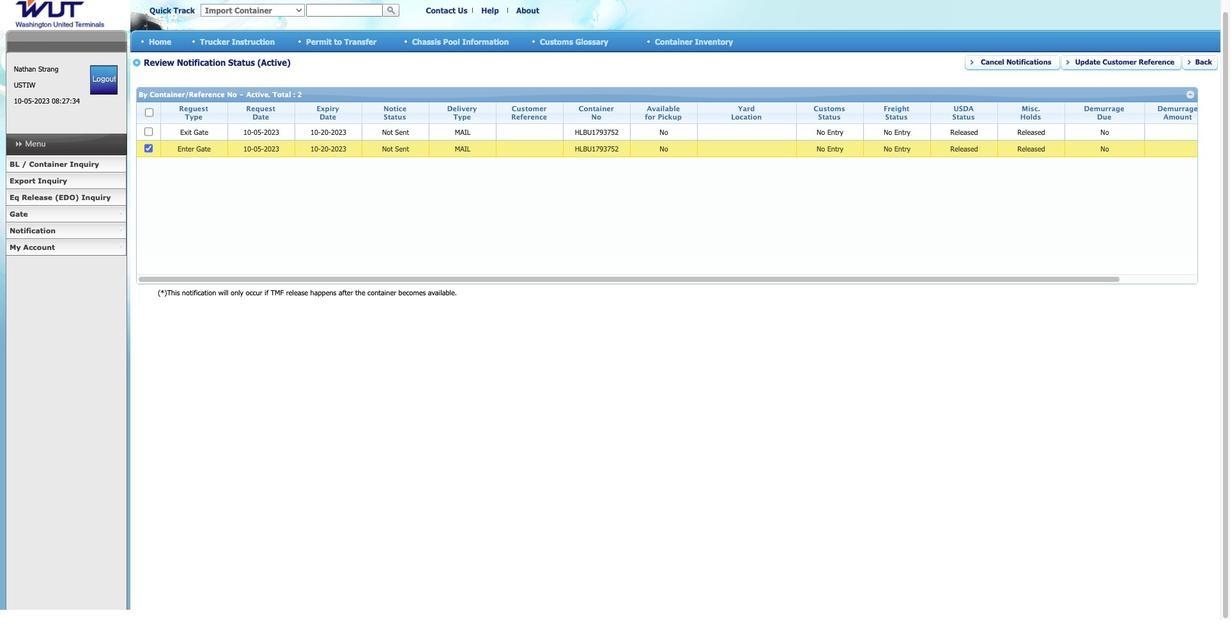 Task type: describe. For each thing, give the bounding box(es) containing it.
my account
[[10, 243, 55, 251]]

export
[[10, 176, 36, 185]]

customs
[[540, 37, 574, 46]]

chassis pool information
[[412, 37, 509, 46]]

information
[[463, 37, 509, 46]]

account
[[23, 243, 55, 251]]

export inquiry
[[10, 176, 67, 185]]

trucker instruction
[[200, 37, 275, 46]]

my
[[10, 243, 21, 251]]

home
[[149, 37, 171, 46]]

contact us link
[[426, 6, 468, 15]]

glossary
[[576, 37, 609, 46]]

inquiry for (edo)
[[82, 193, 111, 201]]

help
[[482, 6, 499, 15]]

notification
[[10, 226, 56, 235]]

nathan strang
[[14, 65, 59, 73]]

ustiw
[[14, 81, 35, 89]]

nathan
[[14, 65, 36, 73]]

08:27:35
[[52, 97, 80, 105]]

bl / container inquiry link
[[6, 156, 127, 173]]

bl
[[10, 160, 19, 168]]

bl / container inquiry
[[10, 160, 99, 168]]

permit
[[306, 37, 332, 46]]

container inventory
[[655, 37, 734, 46]]

1 horizontal spatial container
[[655, 37, 693, 46]]

to
[[334, 37, 342, 46]]

about
[[517, 6, 540, 15]]

login image
[[90, 65, 118, 95]]

quick track
[[150, 6, 195, 15]]

help link
[[482, 6, 499, 15]]

my account link
[[6, 239, 127, 256]]



Task type: vqa. For each thing, say whether or not it's contained in the screenshot.
the middle Inquiry
yes



Task type: locate. For each thing, give the bounding box(es) containing it.
permit to transfer
[[306, 37, 377, 46]]

notification link
[[6, 223, 127, 239]]

pool
[[443, 37, 460, 46]]

05-
[[24, 97, 34, 105]]

container
[[655, 37, 693, 46], [29, 160, 68, 168]]

1 vertical spatial container
[[29, 160, 68, 168]]

inquiry right (edo)
[[82, 193, 111, 201]]

2 vertical spatial inquiry
[[82, 193, 111, 201]]

contact
[[426, 6, 456, 15]]

about link
[[517, 6, 540, 15]]

inquiry
[[70, 160, 99, 168], [38, 176, 67, 185], [82, 193, 111, 201]]

customs glossary
[[540, 37, 609, 46]]

eq
[[10, 193, 19, 201]]

10-05-2023 08:27:35
[[14, 97, 80, 105]]

contact us
[[426, 6, 468, 15]]

eq release (edo) inquiry
[[10, 193, 111, 201]]

export inquiry link
[[6, 173, 127, 189]]

inquiry inside 'link'
[[38, 176, 67, 185]]

chassis
[[412, 37, 441, 46]]

inventory
[[695, 37, 734, 46]]

0 vertical spatial inquiry
[[70, 160, 99, 168]]

container up 'export inquiry'
[[29, 160, 68, 168]]

inquiry down bl / container inquiry
[[38, 176, 67, 185]]

instruction
[[232, 37, 275, 46]]

us
[[458, 6, 468, 15]]

None text field
[[306, 4, 383, 17]]

container left inventory
[[655, 37, 693, 46]]

gate
[[10, 210, 28, 218]]

transfer
[[344, 37, 377, 46]]

release
[[22, 193, 53, 201]]

eq release (edo) inquiry link
[[6, 189, 127, 206]]

gate link
[[6, 206, 127, 223]]

strang
[[38, 65, 59, 73]]

trucker
[[200, 37, 230, 46]]

0 horizontal spatial container
[[29, 160, 68, 168]]

track
[[174, 6, 195, 15]]

inquiry for container
[[70, 160, 99, 168]]

inquiry up export inquiry 'link'
[[70, 160, 99, 168]]

/
[[22, 160, 27, 168]]

(edo)
[[55, 193, 79, 201]]

1 vertical spatial inquiry
[[38, 176, 67, 185]]

2023
[[34, 97, 50, 105]]

quick
[[150, 6, 171, 15]]

0 vertical spatial container
[[655, 37, 693, 46]]

10-
[[14, 97, 24, 105]]



